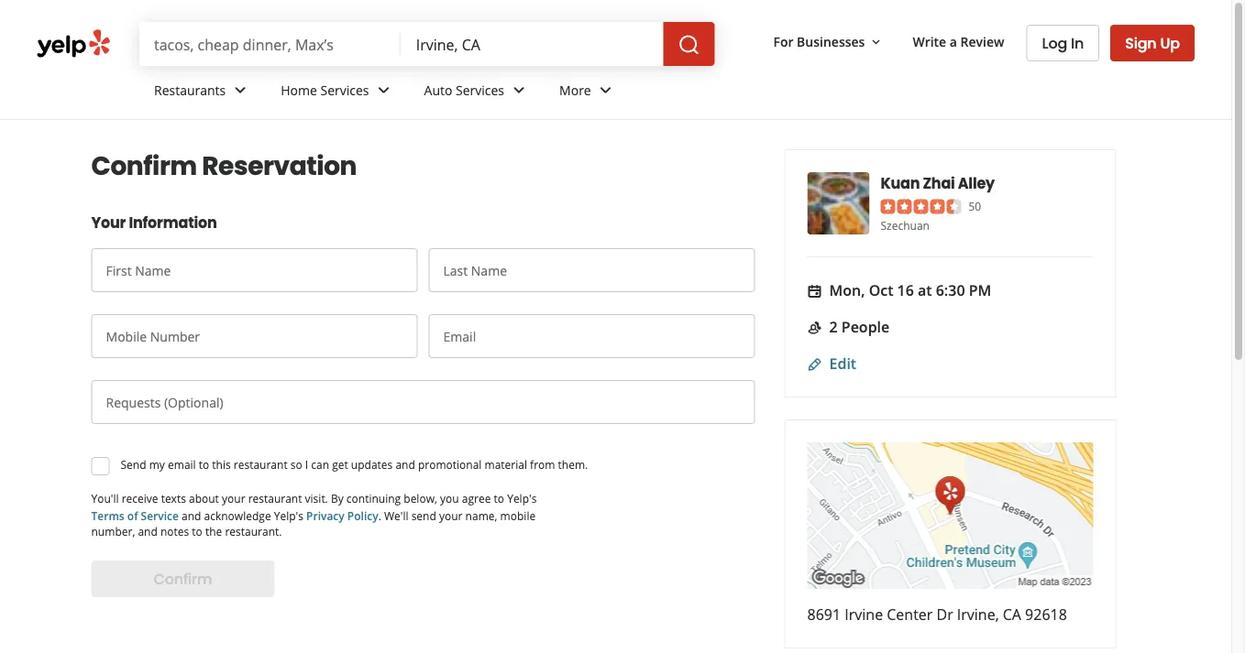 Task type: describe. For each thing, give the bounding box(es) containing it.
write
[[913, 33, 947, 50]]

confirm reservation
[[91, 148, 357, 184]]

50
[[969, 198, 981, 214]]

for businesses button
[[766, 25, 891, 58]]

requests (optional)
[[106, 394, 223, 411]]

2 horizontal spatial and
[[396, 457, 415, 472]]

by
[[331, 491, 344, 506]]

restaurants
[[154, 81, 226, 99]]

we'll
[[384, 509, 409, 524]]

last name
[[443, 262, 507, 279]]

send my email to this restaurant so i can get updates and promotional material from them.
[[121, 457, 588, 472]]

oct
[[869, 281, 894, 300]]

  text field for last name
[[429, 249, 755, 293]]

notes
[[160, 524, 189, 539]]

restaurant for your
[[248, 491, 302, 506]]

sign up
[[1125, 33, 1180, 53]]

services for home services
[[321, 81, 369, 99]]

ca
[[1003, 605, 1022, 625]]

home services link
[[266, 66, 409, 119]]

(optional)
[[164, 394, 223, 411]]

businesses
[[797, 33, 865, 50]]

0 vertical spatial to
[[199, 457, 209, 472]]

mobile
[[500, 509, 536, 524]]

mon, oct 16 at 6:30 pm
[[829, 281, 992, 300]]

irvine,
[[957, 605, 999, 625]]

6:30
[[936, 281, 965, 300]]

center
[[887, 605, 933, 625]]

more
[[559, 81, 591, 99]]

kuan zhai alley link
[[881, 172, 995, 194]]

texts
[[161, 491, 186, 506]]

email
[[168, 457, 196, 472]]

24 chevron down v2 image for more
[[595, 79, 617, 101]]

to inside . we'll send your name, mobile number, and notes to the restaurant.
[[192, 524, 203, 539]]

sign up link
[[1111, 25, 1195, 61]]

0 horizontal spatial yelp's
[[274, 509, 303, 524]]

requests
[[106, 394, 161, 411]]

you'll receive texts about your restaurant visit. by continuing below, you agree to yelp's terms of service and acknowledge yelp's privacy policy
[[91, 491, 537, 524]]

kuan zhai alley
[[881, 173, 995, 193]]

92618
[[1025, 605, 1067, 625]]

sign
[[1125, 33, 1157, 53]]

you'll
[[91, 491, 119, 506]]

szechuan
[[881, 218, 930, 233]]

visit.
[[305, 491, 328, 506]]

mobile
[[106, 328, 147, 345]]

irvine
[[845, 605, 883, 625]]

auto services
[[424, 81, 504, 99]]

log in
[[1042, 33, 1084, 54]]

people
[[842, 317, 890, 337]]

material
[[485, 457, 527, 472]]

  text field for requests (optional)
[[91, 381, 755, 425]]

send
[[411, 509, 436, 524]]

restaurant for this
[[234, 457, 288, 472]]

alley
[[958, 173, 995, 193]]

them.
[[558, 457, 588, 472]]

agree
[[462, 491, 491, 506]]

policy
[[347, 509, 378, 524]]

terms
[[91, 509, 124, 524]]

email
[[443, 328, 476, 345]]

in
[[1071, 33, 1084, 54]]

16 chevron down v2 image
[[869, 35, 884, 49]]

auto
[[424, 81, 452, 99]]

2 people
[[829, 317, 890, 337]]

of
[[127, 509, 138, 524]]

at
[[918, 281, 932, 300]]

number
[[150, 328, 200, 345]]

mon,
[[829, 281, 865, 300]]

acknowledge
[[204, 509, 271, 524]]

0 vertical spatial yelp's
[[507, 491, 537, 506]]

pm
[[969, 281, 992, 300]]

16
[[897, 281, 914, 300]]

edit
[[829, 354, 857, 374]]

24 chevron down v2 image for auto services
[[508, 79, 530, 101]]

Find text field
[[154, 34, 387, 54]]

8691
[[807, 605, 841, 625]]

your inside you'll receive texts about your restaurant visit. by continuing below, you agree to yelp's terms of service and acknowledge yelp's privacy policy
[[222, 491, 245, 506]]

restaurant.
[[225, 524, 282, 539]]

.
[[378, 509, 381, 524]]

i
[[305, 457, 308, 472]]

get
[[332, 457, 348, 472]]

map image
[[807, 443, 1094, 590]]



Task type: vqa. For each thing, say whether or not it's contained in the screenshot.
promotional
yes



Task type: locate. For each thing, give the bounding box(es) containing it.
none field up home
[[154, 34, 387, 54]]

2 24 chevron down v2 image from the left
[[595, 79, 617, 101]]

0 vertical spatial your
[[222, 491, 245, 506]]

16 reservation v2 image
[[807, 284, 822, 299]]

this
[[212, 457, 231, 472]]

1 horizontal spatial and
[[182, 509, 201, 524]]

to left this
[[199, 457, 209, 472]]

24 chevron down v2 image for restaurants
[[229, 79, 251, 101]]

write a review
[[913, 33, 1005, 50]]

0 horizontal spatial none field
[[154, 34, 387, 54]]

dr
[[937, 605, 953, 625]]

terms of service link
[[91, 507, 179, 524]]

and inside you'll receive texts about your restaurant visit. by continuing below, you agree to yelp's terms of service and acknowledge yelp's privacy policy
[[182, 509, 201, 524]]

to right agree
[[494, 491, 504, 506]]

1 horizontal spatial none field
[[416, 34, 649, 54]]

1 vertical spatial to
[[494, 491, 504, 506]]

services right home
[[321, 81, 369, 99]]

first name
[[106, 262, 171, 279]]

24 chevron down v2 image
[[373, 79, 395, 101], [595, 79, 617, 101]]

1 horizontal spatial 24 chevron down v2 image
[[595, 79, 617, 101]]

0 horizontal spatial your
[[222, 491, 245, 506]]

name for first name
[[135, 262, 171, 279]]

1 horizontal spatial name
[[471, 262, 507, 279]]

services
[[321, 81, 369, 99], [456, 81, 504, 99]]

number,
[[91, 524, 135, 539]]

privacy
[[306, 509, 345, 524]]

below,
[[404, 491, 437, 506]]

updates
[[351, 457, 393, 472]]

yelp's
[[507, 491, 537, 506], [274, 509, 303, 524]]

auto services link
[[409, 66, 545, 119]]

restaurant up the restaurant. on the left
[[248, 491, 302, 506]]

reservation
[[202, 148, 357, 184]]

2 services from the left
[[456, 81, 504, 99]]

services right the auto
[[456, 81, 504, 99]]

and inside . we'll send your name, mobile number, and notes to the restaurant.
[[138, 524, 158, 539]]

1 services from the left
[[321, 81, 369, 99]]

yelp's left privacy
[[274, 509, 303, 524]]

for
[[773, 33, 794, 50]]

Near text field
[[416, 34, 649, 54]]

search image
[[678, 34, 700, 56]]

to left the
[[192, 524, 203, 539]]

restaurant inside you'll receive texts about your restaurant visit. by continuing below, you agree to yelp's terms of service and acknowledge yelp's privacy policy
[[248, 491, 302, 506]]

restaurant
[[234, 457, 288, 472], [248, 491, 302, 506]]

a
[[950, 33, 957, 50]]

24 chevron down v2 image
[[229, 79, 251, 101], [508, 79, 530, 101]]

  telephone field
[[91, 315, 418, 359]]

and down service
[[138, 524, 158, 539]]

none field near
[[416, 34, 649, 54]]

up
[[1161, 33, 1180, 53]]

name for last name
[[471, 262, 507, 279]]

2 vertical spatial to
[[192, 524, 203, 539]]

1 horizontal spatial yelp's
[[507, 491, 537, 506]]

none field up more
[[416, 34, 649, 54]]

1 vertical spatial yelp's
[[274, 509, 303, 524]]

0 horizontal spatial services
[[321, 81, 369, 99]]

4.5 star rating image
[[881, 199, 962, 214]]

yelp's up mobile
[[507, 491, 537, 506]]

so
[[290, 457, 302, 472]]

  text field for first name
[[91, 249, 418, 293]]

and right updates
[[396, 457, 415, 472]]

first
[[106, 262, 132, 279]]

24 chevron down v2 image inside restaurants link
[[229, 79, 251, 101]]

continuing
[[347, 491, 401, 506]]

1 horizontal spatial your
[[439, 509, 463, 524]]

service
[[141, 509, 179, 524]]

None field
[[154, 34, 387, 54], [416, 34, 649, 54]]

name right the first
[[135, 262, 171, 279]]

1 horizontal spatial 24 chevron down v2 image
[[508, 79, 530, 101]]

your information
[[91, 212, 217, 233]]

24 chevron down v2 image inside home services link
[[373, 79, 395, 101]]

24 chevron down v2 image down near text field
[[508, 79, 530, 101]]

1 vertical spatial your
[[439, 509, 463, 524]]

24 chevron down v2 image inside the more link
[[595, 79, 617, 101]]

your inside . we'll send your name, mobile number, and notes to the restaurant.
[[439, 509, 463, 524]]

receive
[[122, 491, 158, 506]]

0 horizontal spatial name
[[135, 262, 171, 279]]

1 vertical spatial restaurant
[[248, 491, 302, 506]]

can
[[311, 457, 329, 472]]

1 horizontal spatial services
[[456, 81, 504, 99]]

and down the about
[[182, 509, 201, 524]]

you
[[440, 491, 459, 506]]

name right last
[[471, 262, 507, 279]]

mobile number
[[106, 328, 200, 345]]

0 vertical spatial restaurant
[[234, 457, 288, 472]]

2 24 chevron down v2 image from the left
[[508, 79, 530, 101]]

for businesses
[[773, 33, 865, 50]]

1 24 chevron down v2 image from the left
[[373, 79, 395, 101]]

1 24 chevron down v2 image from the left
[[229, 79, 251, 101]]

0 horizontal spatial 24 chevron down v2 image
[[373, 79, 395, 101]]

home services
[[281, 81, 369, 99]]

  email field
[[429, 315, 755, 359]]

16 groups v2 image
[[807, 321, 822, 335]]

none field find
[[154, 34, 387, 54]]

. we'll send your name, mobile number, and notes to the restaurant.
[[91, 509, 536, 539]]

send
[[121, 457, 146, 472]]

16 pencil v2 image
[[807, 357, 822, 372]]

24 chevron down v2 image right restaurants in the top of the page
[[229, 79, 251, 101]]

name
[[135, 262, 171, 279], [471, 262, 507, 279]]

from
[[530, 457, 555, 472]]

1 name from the left
[[135, 262, 171, 279]]

and
[[396, 457, 415, 472], [182, 509, 201, 524], [138, 524, 158, 539]]

24 chevron down v2 image right more
[[595, 79, 617, 101]]

privacy policy link
[[306, 507, 378, 524]]

24 chevron down v2 image inside auto services link
[[508, 79, 530, 101]]

about
[[189, 491, 219, 506]]

home
[[281, 81, 317, 99]]

zhai
[[923, 173, 955, 193]]

  text field
[[91, 249, 418, 293], [429, 249, 755, 293], [91, 381, 755, 425]]

2
[[829, 317, 838, 337]]

edit link
[[807, 354, 857, 374]]

0 horizontal spatial 24 chevron down v2 image
[[229, 79, 251, 101]]

restaurant left so
[[234, 457, 288, 472]]

8691 irvine center dr irvine, ca 92618
[[807, 605, 1067, 625]]

information
[[129, 212, 217, 233]]

restaurants link
[[139, 66, 266, 119]]

2 name from the left
[[471, 262, 507, 279]]

24 chevron down v2 image left the auto
[[373, 79, 395, 101]]

confirm
[[91, 148, 197, 184]]

log in link
[[1027, 25, 1100, 61]]

0 horizontal spatial and
[[138, 524, 158, 539]]

2 none field from the left
[[416, 34, 649, 54]]

the
[[205, 524, 222, 539]]

your
[[222, 491, 245, 506], [439, 509, 463, 524]]

your
[[91, 212, 126, 233]]

services for auto services
[[456, 81, 504, 99]]

last
[[443, 262, 468, 279]]

1 none field from the left
[[154, 34, 387, 54]]

24 chevron down v2 image for home services
[[373, 79, 395, 101]]

kuan
[[881, 173, 920, 193]]

to inside you'll receive texts about your restaurant visit. by continuing below, you agree to yelp's terms of service and acknowledge yelp's privacy policy
[[494, 491, 504, 506]]

your up acknowledge
[[222, 491, 245, 506]]

your down you
[[439, 509, 463, 524]]

None search field
[[139, 22, 718, 66]]

name,
[[465, 509, 497, 524]]

log
[[1042, 33, 1067, 54]]

review
[[961, 33, 1005, 50]]



